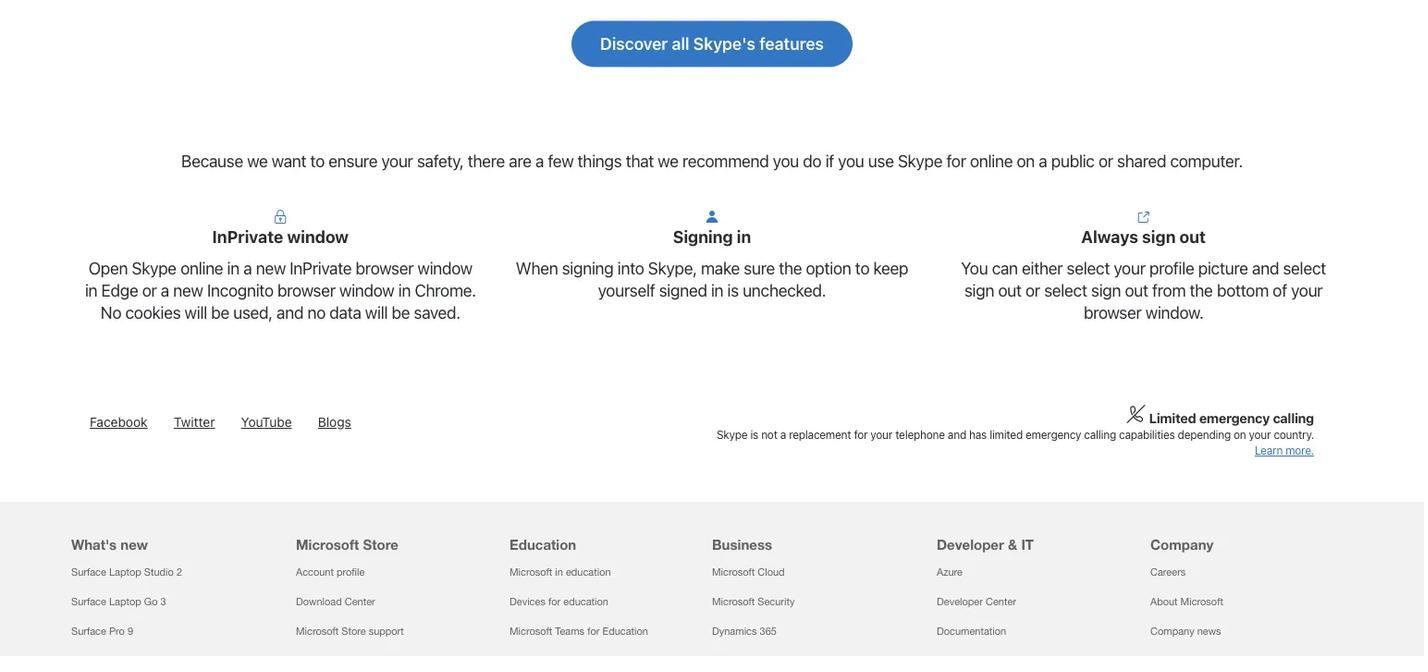 Task type: describe. For each thing, give the bounding box(es) containing it.
1 you from the left
[[773, 151, 799, 171]]

1 vertical spatial new
[[173, 281, 203, 300]]

browser inside the you can either select your profile picture and select sign out or select sign out from the bottom of your browser window.
[[1084, 303, 1142, 323]]

365
[[760, 626, 777, 638]]

blogs
[[318, 415, 351, 430]]

developer for developer center
[[937, 596, 983, 608]]

dynamics 365
[[712, 626, 777, 638]]

education heading
[[510, 503, 701, 558]]

2 vertical spatial window
[[339, 281, 394, 300]]

microsoft teams for education link
[[510, 626, 648, 638]]

surface laptop studio 2 link
[[71, 567, 182, 579]]

from
[[1153, 281, 1186, 300]]

for right devices
[[549, 596, 561, 608]]

azure
[[937, 567, 963, 579]]

make
[[701, 258, 740, 278]]

microsoft for microsoft store
[[296, 537, 359, 553]]

saved.
[[414, 303, 461, 323]]

2 you from the left
[[838, 151, 864, 171]]

dynamics
[[712, 626, 757, 638]]

developer center link
[[937, 596, 1017, 608]]

surface for surface laptop go 3
[[71, 596, 106, 608]]

or for open skype online in a new inprivate browser window in edge or a new incognito browser window in chrome. no cookies will be used, and no data will be saved.
[[142, 281, 157, 300]]

what's new
[[71, 537, 148, 553]]

company for company
[[1151, 537, 1214, 553]]

in left chrome.
[[398, 281, 411, 300]]

laptop for go
[[109, 596, 141, 608]]

azure link
[[937, 567, 963, 579]]

1 be from the left
[[211, 303, 229, 323]]

sign inside  always sign out
[[1143, 227, 1176, 247]]

more.
[[1286, 445, 1315, 458]]

few
[[548, 151, 574, 171]]

center for microsoft
[[345, 596, 375, 608]]

not
[[761, 429, 778, 442]]

0 horizontal spatial out
[[999, 281, 1022, 300]]

because we want to ensure your safety, there are a few things that we recommend you do if you use skype for online on a public or shared computer.
[[181, 151, 1243, 171]]

microsoft store support link
[[296, 626, 404, 638]]

surface laptop go 3
[[71, 596, 166, 608]]

footer resource links element
[[0, 503, 1425, 658]]

of
[[1273, 281, 1288, 300]]

use
[[868, 151, 894, 171]]

surface laptop studio 2
[[71, 567, 182, 579]]

support
[[369, 626, 404, 638]]

2 be from the left
[[392, 303, 410, 323]]

surface for surface laptop studio 2
[[71, 567, 106, 579]]

laptop for studio
[[109, 567, 141, 579]]

1 vertical spatial education
[[603, 626, 648, 638]]

company heading
[[1151, 503, 1342, 558]]

blogs link
[[318, 415, 351, 430]]

select down either
[[1045, 281, 1088, 300]]

in up the incognito
[[227, 258, 240, 278]]

microsoft security link
[[712, 596, 795, 608]]

go
[[144, 596, 158, 608]]

learn
[[1255, 445, 1283, 458]]

1 vertical spatial browser
[[278, 281, 336, 300]]

in inside when signing into skype, make sure the option to keep yourself signed in is unchecked.
[[711, 281, 724, 300]]

center for developer
[[986, 596, 1017, 608]]

limited
[[1150, 411, 1197, 427]]

and inside limited emergency calling skype is not a replacement for your telephone and has limited emergency calling capabilities depending on your country. learn more.
[[948, 429, 967, 442]]

0 horizontal spatial to
[[310, 151, 325, 171]]

things
[[578, 151, 622, 171]]

data
[[330, 303, 361, 323]]

surface for surface pro 9
[[71, 626, 106, 638]]

 inprivate window
[[212, 209, 349, 247]]

signing
[[673, 227, 733, 247]]

your left 'safety,'
[[381, 151, 413, 171]]

for right teams
[[588, 626, 600, 638]]

a up cookies
[[161, 281, 169, 300]]

for inside limited emergency calling skype is not a replacement for your telephone and has limited emergency calling capabilities depending on your country. learn more.
[[854, 429, 868, 442]]

discover all skype's features
[[600, 34, 824, 53]]

country.
[[1274, 429, 1315, 442]]

features
[[760, 34, 824, 53]]

want
[[272, 151, 306, 171]]

microsoft security
[[712, 596, 795, 608]]

microsoft for microsoft store support
[[296, 626, 339, 638]]

when
[[516, 258, 558, 278]]

chrome.
[[415, 281, 476, 300]]

download
[[296, 596, 342, 608]]

education inside heading
[[510, 537, 577, 553]]

company for company news
[[1151, 626, 1195, 638]]

 signing in
[[673, 209, 751, 247]]

microsoft in education
[[510, 567, 611, 579]]

1 horizontal spatial emergency
[[1200, 411, 1270, 427]]

company news
[[1151, 626, 1222, 638]]

1 vertical spatial window
[[418, 258, 473, 278]]

discover all skype's features link
[[572, 21, 853, 67]]

twitter
[[174, 415, 215, 430]]

limited emergency calling skype is not a replacement for your telephone and has limited emergency calling capabilities depending on your country. learn more.
[[717, 411, 1315, 458]]

replacement
[[789, 429, 851, 442]]

in down open
[[85, 281, 97, 300]]

either
[[1022, 258, 1063, 278]]


[[1137, 209, 1151, 224]]

picture
[[1199, 258, 1249, 278]]

depending
[[1178, 429, 1231, 442]]

0 horizontal spatial on
[[1017, 151, 1035, 171]]

cookies
[[125, 303, 181, 323]]

devices
[[510, 596, 546, 608]]

inprivate inside 'open skype online in a new inprivate browser window in edge or a new incognito browser window in chrome. no cookies will be used, and no data will be saved.'
[[290, 258, 352, 278]]

or for you can either select your profile picture and select sign out or select sign out from the bottom of your browser window.
[[1026, 281, 1041, 300]]

select up of
[[1283, 258, 1327, 278]]

incognito
[[207, 281, 274, 300]]

edge
[[101, 281, 138, 300]]

skype inside limited emergency calling skype is not a replacement for your telephone and has limited emergency calling capabilities depending on your country. learn more.
[[717, 429, 748, 442]]

on inside limited emergency calling skype is not a replacement for your telephone and has limited emergency calling capabilities depending on your country. learn more.
[[1234, 429, 1247, 442]]

microsoft cloud link
[[712, 567, 785, 579]]

all
[[672, 34, 690, 53]]

are
[[509, 151, 532, 171]]

1 horizontal spatial sign
[[1092, 281, 1121, 300]]

skype inside 'open skype online in a new inprivate browser window in edge or a new incognito browser window in chrome. no cookies will be used, and no data will be saved.'
[[132, 258, 177, 278]]

2
[[177, 567, 182, 579]]

no
[[101, 303, 121, 323]]

what's
[[71, 537, 117, 553]]

business heading
[[712, 503, 915, 558]]

used,
[[233, 303, 273, 323]]

recommend
[[683, 151, 769, 171]]



Task type: vqa. For each thing, say whether or not it's contained in the screenshot.
the Documentation Link
yes



Task type: locate. For each thing, give the bounding box(es) containing it.
0 vertical spatial company
[[1151, 537, 1214, 553]]

1 horizontal spatial is
[[751, 429, 759, 442]]

is
[[728, 281, 739, 300], [751, 429, 759, 442]]

you
[[773, 151, 799, 171], [838, 151, 864, 171]]

2 surface from the top
[[71, 596, 106, 608]]

0 horizontal spatial profile
[[337, 567, 365, 579]]

you right if
[[838, 151, 864, 171]]

1 surface from the top
[[71, 567, 106, 579]]

your right of
[[1292, 281, 1323, 300]]

open skype online in a new inprivate browser window in edge or a new incognito browser window in chrome. no cookies will be used, and no data will be saved.
[[85, 258, 476, 323]]

0 vertical spatial profile
[[1150, 258, 1195, 278]]

out left from
[[1125, 281, 1149, 300]]

store inside microsoft store heading
[[363, 537, 399, 553]]

0 horizontal spatial calling
[[1085, 429, 1117, 442]]

to inside when signing into skype, make sure the option to keep yourself signed in is unchecked.
[[855, 258, 870, 278]]

1 horizontal spatial the
[[1190, 281, 1213, 300]]

1 vertical spatial and
[[948, 429, 967, 442]]

browser up data
[[356, 258, 414, 278]]

1 vertical spatial is
[[751, 429, 759, 442]]

education up devices for education link
[[566, 567, 611, 579]]

0 horizontal spatial you
[[773, 151, 799, 171]]

surface laptop go 3 link
[[71, 596, 166, 608]]

download center
[[296, 596, 375, 608]]

developer center
[[937, 596, 1017, 608]]

sure
[[744, 258, 775, 278]]

1 horizontal spatial will
[[365, 303, 388, 323]]

0 vertical spatial store
[[363, 537, 399, 553]]

2 vertical spatial browser
[[1084, 303, 1142, 323]]

if
[[826, 151, 834, 171]]

or down either
[[1026, 281, 1041, 300]]

0 horizontal spatial is
[[728, 281, 739, 300]]

computer.
[[1171, 151, 1243, 171]]

online inside 'open skype online in a new inprivate browser window in edge or a new incognito browser window in chrome. no cookies will be used, and no data will be saved.'
[[180, 258, 223, 278]]

a right are
[[536, 151, 544, 171]]

2 developer from the top
[[937, 596, 983, 608]]

1 horizontal spatial or
[[1026, 281, 1041, 300]]

or
[[1099, 151, 1114, 171], [142, 281, 157, 300], [1026, 281, 1041, 300]]

youtube link
[[241, 415, 292, 430]]

devices for education
[[510, 596, 609, 608]]

1 horizontal spatial education
[[603, 626, 648, 638]]

we left want
[[247, 151, 268, 171]]

skype up edge
[[132, 258, 177, 278]]

window down 
[[287, 227, 349, 247]]

for right replacement
[[854, 429, 868, 442]]

calling left capabilities
[[1085, 429, 1117, 442]]

1 vertical spatial emergency
[[1026, 429, 1082, 442]]

0 vertical spatial browser
[[356, 258, 414, 278]]

education up microsoft in education
[[510, 537, 577, 553]]

account profile link
[[296, 567, 365, 579]]

1 vertical spatial laptop
[[109, 596, 141, 608]]

emergency right limited
[[1026, 429, 1082, 442]]

twitter link
[[174, 415, 215, 430]]

1 developer from the top
[[937, 537, 1004, 553]]

it
[[1022, 537, 1034, 553]]

1 horizontal spatial new
[[173, 281, 203, 300]]

1 vertical spatial calling
[[1085, 429, 1117, 442]]

2 horizontal spatial or
[[1099, 151, 1114, 171]]

new up cookies
[[173, 281, 203, 300]]

developer up azure link
[[937, 537, 1004, 553]]

open
[[89, 258, 128, 278]]

your down always
[[1114, 258, 1146, 278]]

will right cookies
[[185, 303, 207, 323]]

store for microsoft store
[[363, 537, 399, 553]]

0 vertical spatial online
[[970, 151, 1013, 171]]

careers
[[1151, 567, 1186, 579]]

1 horizontal spatial be
[[392, 303, 410, 323]]

microsoft up the account profile
[[296, 537, 359, 553]]

0 vertical spatial developer
[[937, 537, 1004, 553]]

teams
[[555, 626, 585, 638]]

1 horizontal spatial profile
[[1150, 258, 1195, 278]]

documentation
[[937, 626, 1007, 638]]

a inside limited emergency calling skype is not a replacement for your telephone and has limited emergency calling capabilities depending on your country. learn more.
[[781, 429, 786, 442]]

we
[[247, 151, 268, 171], [658, 151, 679, 171]]

or inside 'open skype online in a new inprivate browser window in edge or a new incognito browser window in chrome. no cookies will be used, and no data will be saved.'
[[142, 281, 157, 300]]

0 horizontal spatial we
[[247, 151, 268, 171]]

microsoft cloud
[[712, 567, 785, 579]]

education up the microsoft teams for education link
[[564, 596, 609, 608]]

microsoft store support
[[296, 626, 404, 638]]

0 vertical spatial emergency
[[1200, 411, 1270, 427]]

1 vertical spatial inprivate
[[290, 258, 352, 278]]

the inside when signing into skype, make sure the option to keep yourself signed in is unchecked.
[[779, 258, 802, 278]]

microsoft inside heading
[[296, 537, 359, 553]]

microsoft store
[[296, 537, 399, 553]]

0 horizontal spatial and
[[948, 429, 967, 442]]

1 vertical spatial to
[[855, 258, 870, 278]]

1 vertical spatial surface
[[71, 596, 106, 608]]

store left support
[[342, 626, 366, 638]]

new up surface laptop studio 2 link
[[121, 537, 148, 553]]

microsoft down download
[[296, 626, 339, 638]]

2 vertical spatial new
[[121, 537, 148, 553]]

1 horizontal spatial inprivate
[[290, 258, 352, 278]]

2 center from the left
[[986, 596, 1017, 608]]

or up cookies
[[142, 281, 157, 300]]

and left the has
[[948, 429, 967, 442]]

education
[[566, 567, 611, 579], [564, 596, 609, 608]]

option
[[806, 258, 852, 278]]

2 company from the top
[[1151, 626, 1195, 638]]

unchecked.
[[743, 281, 826, 300]]

facebook
[[90, 415, 148, 430]]

1 horizontal spatial skype
[[717, 429, 748, 442]]

microsoft in education link
[[510, 567, 611, 579]]

browser up and no
[[278, 281, 336, 300]]

microsoft up news
[[1181, 596, 1224, 608]]

documentation link
[[937, 626, 1007, 638]]

online up the incognito
[[180, 258, 223, 278]]

has
[[969, 429, 987, 442]]

account profile
[[296, 567, 365, 579]]

about microsoft
[[1151, 596, 1224, 608]]

0 vertical spatial surface
[[71, 567, 106, 579]]

or inside the you can either select your profile picture and select sign out or select sign out from the bottom of your browser window.
[[1026, 281, 1041, 300]]

1 vertical spatial store
[[342, 626, 366, 638]]

1 vertical spatial the
[[1190, 281, 1213, 300]]

and up of
[[1253, 258, 1280, 278]]

0 vertical spatial and
[[1253, 258, 1280, 278]]

2 vertical spatial skype
[[717, 429, 748, 442]]

1 horizontal spatial to
[[855, 258, 870, 278]]

0 vertical spatial window
[[287, 227, 349, 247]]

company news link
[[1151, 626, 1222, 638]]

1 horizontal spatial browser
[[356, 258, 414, 278]]

2 will from the left
[[365, 303, 388, 323]]

microsoft for microsoft security
[[712, 596, 755, 608]]

your up learn
[[1249, 429, 1271, 442]]

safety,
[[417, 151, 464, 171]]

the inside the you can either select your profile picture and select sign out or select sign out from the bottom of your browser window.
[[1190, 281, 1213, 300]]

skype left not
[[717, 429, 748, 442]]

profile inside the you can either select your profile picture and select sign out or select sign out from the bottom of your browser window.
[[1150, 258, 1195, 278]]

0 horizontal spatial center
[[345, 596, 375, 608]]

a right not
[[781, 429, 786, 442]]

microsoft
[[296, 537, 359, 553], [510, 567, 552, 579], [712, 567, 755, 579], [712, 596, 755, 608], [1181, 596, 1224, 608], [296, 626, 339, 638], [510, 626, 552, 638]]

new up the incognito
[[256, 258, 286, 278]]

signed
[[659, 281, 707, 300]]

discover
[[600, 34, 668, 53]]

studio
[[144, 567, 174, 579]]

0 vertical spatial laptop
[[109, 567, 141, 579]]

0 vertical spatial the
[[779, 258, 802, 278]]

store up the account profile
[[363, 537, 399, 553]]

browser left window.
[[1084, 303, 1142, 323]]

1 horizontal spatial and
[[1253, 258, 1280, 278]]

company down about
[[1151, 626, 1195, 638]]

new inside heading
[[121, 537, 148, 553]]

0 horizontal spatial online
[[180, 258, 223, 278]]

be down the incognito
[[211, 303, 229, 323]]

the up unchecked.
[[779, 258, 802, 278]]

calling
[[1273, 411, 1315, 427], [1085, 429, 1117, 442]]

1 horizontal spatial on
[[1234, 429, 1247, 442]]

what's new heading
[[71, 503, 274, 558]]

skype right the use
[[898, 151, 943, 171]]

do
[[803, 151, 822, 171]]

0 horizontal spatial education
[[510, 537, 577, 553]]

you can either select your profile picture and select sign out or select sign out from the bottom of your browser window.
[[961, 258, 1327, 323]]

microsoft down devices
[[510, 626, 552, 638]]

sign down ""
[[1143, 227, 1176, 247]]

account
[[296, 567, 334, 579]]

window inside  inprivate window
[[287, 227, 349, 247]]

0 vertical spatial is
[[728, 281, 739, 300]]

2 horizontal spatial skype
[[898, 151, 943, 171]]

can
[[992, 258, 1018, 278]]

to
[[310, 151, 325, 171], [855, 258, 870, 278]]

1 horizontal spatial out
[[1125, 281, 1149, 300]]

inprivate inside  inprivate window
[[212, 227, 283, 247]]

0 vertical spatial education
[[510, 537, 577, 553]]

dynamics 365 link
[[712, 626, 777, 638]]

store for microsoft store support
[[342, 626, 366, 638]]

0 vertical spatial on
[[1017, 151, 1035, 171]]

window up chrome.
[[418, 258, 473, 278]]

store
[[363, 537, 399, 553], [342, 626, 366, 638]]

0 horizontal spatial inprivate
[[212, 227, 283, 247]]

for right the use
[[947, 151, 966, 171]]

center up microsoft store support link
[[345, 596, 375, 608]]

when signing into skype, make sure the option to keep yourself signed in is unchecked.
[[516, 258, 909, 300]]

2 horizontal spatial sign
[[1143, 227, 1176, 247]]

0 horizontal spatial be
[[211, 303, 229, 323]]

on right depending
[[1234, 429, 1247, 442]]

sign down the you
[[965, 281, 995, 300]]

1 company from the top
[[1151, 537, 1214, 553]]

surface
[[71, 567, 106, 579], [71, 596, 106, 608], [71, 626, 106, 638]]

careers link
[[1151, 567, 1186, 579]]

download center link
[[296, 596, 375, 608]]

education right teams
[[603, 626, 648, 638]]

1 horizontal spatial calling
[[1273, 411, 1315, 427]]

profile down microsoft store
[[337, 567, 365, 579]]

0 vertical spatial skype
[[898, 151, 943, 171]]

and inside the you can either select your profile picture and select sign out or select sign out from the bottom of your browser window.
[[1253, 258, 1280, 278]]

company up the careers
[[1151, 537, 1214, 553]]

microsoft for microsoft cloud
[[712, 567, 755, 579]]

out down can
[[999, 281, 1022, 300]]

shared
[[1118, 151, 1167, 171]]

inprivate up and no
[[290, 258, 352, 278]]

2 horizontal spatial out
[[1180, 227, 1206, 247]]

microsoft up dynamics
[[712, 596, 755, 608]]

security
[[758, 596, 795, 608]]

1 horizontal spatial online
[[970, 151, 1013, 171]]

online left the public
[[970, 151, 1013, 171]]

2 horizontal spatial browser
[[1084, 303, 1142, 323]]

in up sure at the top right
[[737, 227, 751, 247]]

devices for education link
[[510, 596, 609, 608]]

you left do
[[773, 151, 799, 171]]

laptop up the surface laptop go 3 link
[[109, 567, 141, 579]]

0 vertical spatial to
[[310, 151, 325, 171]]

or right the public
[[1099, 151, 1114, 171]]

skype's
[[694, 34, 756, 53]]

calling up country.
[[1273, 411, 1315, 427]]

0 horizontal spatial will
[[185, 303, 207, 323]]

is down make
[[728, 281, 739, 300]]

emergency up depending
[[1200, 411, 1270, 427]]

1 vertical spatial company
[[1151, 626, 1195, 638]]

facebook link
[[90, 415, 148, 430]]

1 vertical spatial profile
[[337, 567, 365, 579]]

a up the incognito
[[244, 258, 252, 278]]

microsoft for microsoft in education
[[510, 567, 552, 579]]

into
[[618, 258, 644, 278]]

1 laptop from the top
[[109, 567, 141, 579]]

0 vertical spatial education
[[566, 567, 611, 579]]

1 horizontal spatial center
[[986, 596, 1017, 608]]

about microsoft link
[[1151, 596, 1224, 608]]

2 vertical spatial surface
[[71, 626, 106, 638]]

profile up from
[[1150, 258, 1195, 278]]

a
[[536, 151, 544, 171], [1039, 151, 1048, 171], [244, 258, 252, 278], [161, 281, 169, 300], [781, 429, 786, 442]]

is left not
[[751, 429, 759, 442]]

main content containing discover all skype's features
[[0, 0, 1425, 361]]

surface down the what's
[[71, 567, 106, 579]]

window up data
[[339, 281, 394, 300]]

profile
[[1150, 258, 1195, 278], [337, 567, 365, 579]]

in inside  signing in
[[737, 227, 751, 247]]

to left keep at the right of the page
[[855, 258, 870, 278]]

0 horizontal spatial browser
[[278, 281, 336, 300]]

company inside heading
[[1151, 537, 1214, 553]]

online
[[970, 151, 1013, 171], [180, 258, 223, 278]]

bottom
[[1217, 281, 1269, 300]]

2 laptop from the top
[[109, 596, 141, 608]]

learn more. link
[[1255, 445, 1315, 458]]

out up "picture"
[[1180, 227, 1206, 247]]

3
[[161, 596, 166, 608]]

education for microsoft in education
[[566, 567, 611, 579]]

a left the public
[[1039, 151, 1048, 171]]

0 horizontal spatial skype
[[132, 258, 177, 278]]

1 vertical spatial online
[[180, 258, 223, 278]]

is inside when signing into skype, make sure the option to keep yourself signed in is unchecked.
[[728, 281, 739, 300]]

3 surface from the top
[[71, 626, 106, 638]]

developer
[[937, 537, 1004, 553], [937, 596, 983, 608]]

surface up surface pro 9 link
[[71, 596, 106, 608]]

0 vertical spatial calling
[[1273, 411, 1315, 427]]

0 horizontal spatial new
[[121, 537, 148, 553]]

profile inside footer resource links element
[[337, 567, 365, 579]]

sign down always
[[1092, 281, 1121, 300]]

1 horizontal spatial you
[[838, 151, 864, 171]]

on left the public
[[1017, 151, 1035, 171]]

1 vertical spatial education
[[564, 596, 609, 608]]

center up documentation 'link'
[[986, 596, 1017, 608]]

developer & it heading
[[937, 503, 1129, 558]]

news
[[1198, 626, 1222, 638]]

laptop left go
[[109, 596, 141, 608]]

1 center from the left
[[345, 596, 375, 608]]

surface left pro
[[71, 626, 106, 638]]

1 horizontal spatial we
[[658, 151, 679, 171]]

microsoft up devices
[[510, 567, 552, 579]]

inprivate down 
[[212, 227, 283, 247]]

0 vertical spatial new
[[256, 258, 286, 278]]

we right that
[[658, 151, 679, 171]]

be left saved.
[[392, 303, 410, 323]]

is inside limited emergency calling skype is not a replacement for your telephone and has limited emergency calling capabilities depending on your country. learn more.
[[751, 429, 759, 442]]

will right data
[[365, 303, 388, 323]]

0 vertical spatial inprivate
[[212, 227, 283, 247]]

1 we from the left
[[247, 151, 268, 171]]

developer down azure
[[937, 596, 983, 608]]

surface pro 9 link
[[71, 626, 133, 638]]

1 will from the left
[[185, 303, 207, 323]]

window.
[[1146, 303, 1204, 323]]

education for devices for education
[[564, 596, 609, 608]]

on
[[1017, 151, 1035, 171], [1234, 429, 1247, 442]]

1 vertical spatial on
[[1234, 429, 1247, 442]]

the down "picture"
[[1190, 281, 1213, 300]]

 always sign out
[[1082, 209, 1206, 247]]

skype
[[898, 151, 943, 171], [132, 258, 177, 278], [717, 429, 748, 442]]

0 horizontal spatial the
[[779, 258, 802, 278]]

main content
[[0, 0, 1425, 361]]

2 horizontal spatial new
[[256, 258, 286, 278]]

your left telephone at the bottom of page
[[871, 429, 893, 442]]

1 vertical spatial developer
[[937, 596, 983, 608]]

developer for developer & it
[[937, 537, 1004, 553]]

microsoft down the business
[[712, 567, 755, 579]]

select down always
[[1067, 258, 1110, 278]]

microsoft store heading
[[296, 503, 488, 558]]

skype,
[[648, 258, 697, 278]]

in down make
[[711, 281, 724, 300]]

in up devices for education link
[[555, 567, 563, 579]]

and
[[1253, 258, 1280, 278], [948, 429, 967, 442]]

out inside  always sign out
[[1180, 227, 1206, 247]]

will
[[185, 303, 207, 323], [365, 303, 388, 323]]

0 horizontal spatial sign
[[965, 281, 995, 300]]

0 horizontal spatial or
[[142, 281, 157, 300]]

developer inside developer & it heading
[[937, 537, 1004, 553]]

2 we from the left
[[658, 151, 679, 171]]

microsoft for microsoft teams for education
[[510, 626, 552, 638]]


[[273, 209, 288, 224]]

0 horizontal spatial emergency
[[1026, 429, 1082, 442]]

to right want
[[310, 151, 325, 171]]

out
[[1180, 227, 1206, 247], [999, 281, 1022, 300], [1125, 281, 1149, 300]]

1 vertical spatial skype
[[132, 258, 177, 278]]



